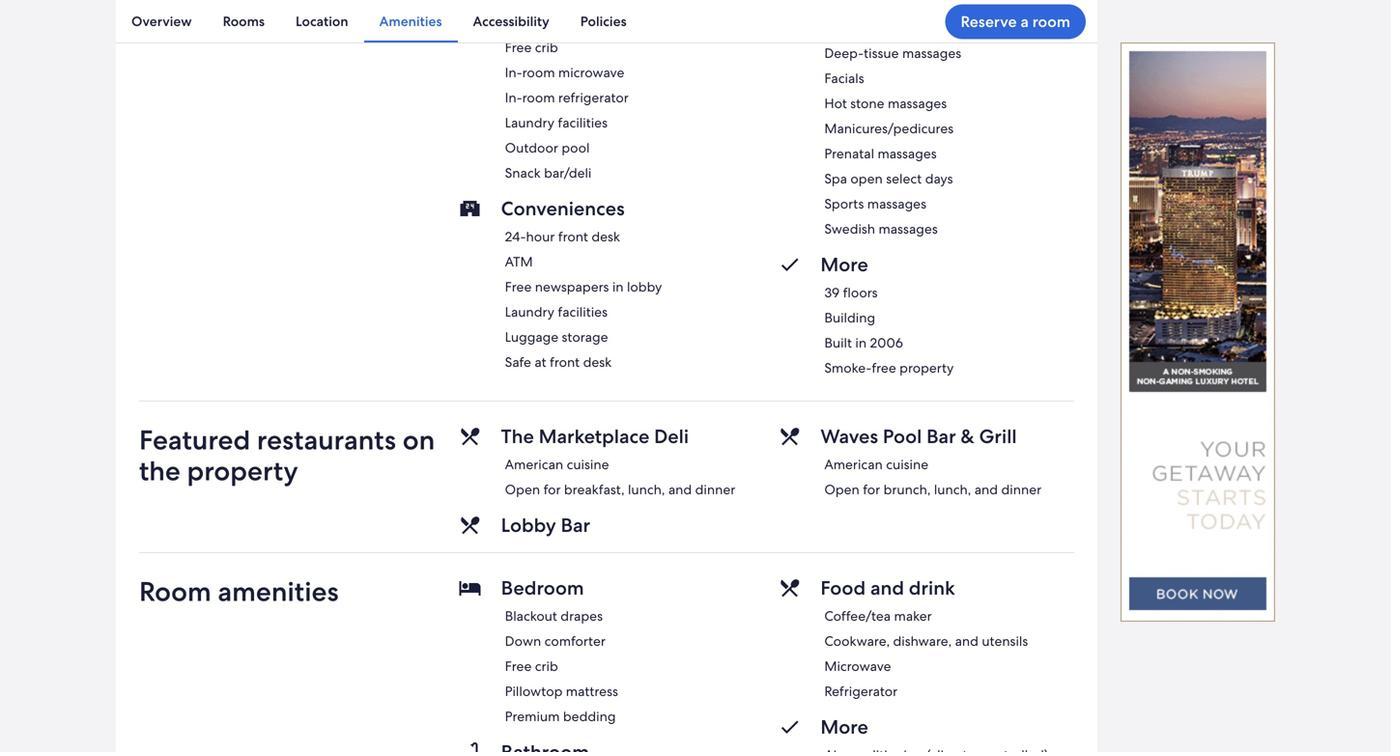 Task type: vqa. For each thing, say whether or not it's contained in the screenshot.
the front
yes



Task type: describe. For each thing, give the bounding box(es) containing it.
atm
[[505, 253, 533, 270]]

bedroom
[[501, 576, 584, 601]]

restaurants
[[257, 423, 396, 458]]

property inside featured restaurants on the property
[[187, 454, 298, 489]]

0 vertical spatial bar
[[927, 424, 956, 449]]

american for the
[[505, 456, 564, 473]]

in inside the 39 floors building built in 2006 smoke-free property
[[856, 334, 867, 352]]

hot
[[825, 95, 847, 112]]

smoke-
[[825, 359, 872, 377]]

1 vertical spatial desk
[[583, 354, 612, 371]]

and up maker
[[871, 576, 905, 601]]

room inside reserve a room button
[[1033, 12, 1071, 32]]

drapes
[[561, 608, 603, 625]]

0 horizontal spatial bar
[[561, 513, 591, 538]]

location
[[296, 13, 349, 30]]

spa
[[825, 170, 848, 187]]

sports
[[825, 195, 864, 212]]

waves
[[821, 424, 879, 449]]

refrigerator
[[825, 683, 898, 701]]

facials
[[825, 69, 865, 87]]

39 floors building built in 2006 smoke-free property
[[825, 284, 954, 377]]

american cuisine open for breakfast, lunch, and dinner
[[505, 456, 736, 499]]

more for family friendly
[[821, 252, 869, 277]]

grill
[[980, 424, 1017, 449]]

amenities link
[[364, 0, 458, 43]]

building
[[825, 309, 876, 327]]

featured
[[139, 423, 251, 458]]

friendly
[[563, 7, 633, 32]]

select
[[886, 170, 922, 187]]

2 in- from the top
[[505, 89, 522, 106]]

a
[[1021, 12, 1029, 32]]

facilities inside free crib in-room microwave in-room refrigerator laundry facilities outdoor pool snack bar/deli
[[558, 114, 608, 131]]

hour
[[526, 228, 555, 245]]

rooms
[[223, 13, 265, 30]]

pool
[[562, 139, 590, 156]]

39
[[825, 284, 840, 301]]

blackout drapes down comforter free crib pillowtop mattress premium bedding
[[505, 608, 618, 726]]

lobby bar
[[501, 513, 591, 538]]

reserve a room button
[[946, 4, 1086, 39]]

for for pool
[[863, 481, 881, 499]]

overview link
[[116, 0, 207, 43]]

microwave
[[825, 658, 892, 675]]

dishware,
[[893, 633, 952, 650]]

bar/deli
[[544, 164, 592, 182]]

snack
[[505, 164, 541, 182]]

manicures/pedicures
[[825, 120, 954, 137]]

list containing overview
[[116, 0, 1098, 43]]

free crib in-room microwave in-room refrigerator laundry facilities outdoor pool snack bar/deli
[[505, 39, 629, 182]]

spa
[[927, 12, 958, 38]]

prenatal
[[825, 145, 875, 162]]

and inside american cuisine open for brunch, lunch, and dinner
[[975, 481, 998, 499]]

full-service spa deep-tissue massages facials hot stone massages manicures/pedicures prenatal massages spa open select days sports massages swedish massages
[[821, 12, 962, 238]]

pillowtop
[[505, 683, 563, 701]]

marketplace
[[539, 424, 650, 449]]

the marketplace deli
[[501, 424, 689, 449]]

for for marketplace
[[544, 481, 561, 499]]

more for bedroom
[[821, 715, 869, 740]]

location link
[[280, 0, 364, 43]]

room amenities
[[139, 574, 339, 610]]

american cuisine open for brunch, lunch, and dinner
[[825, 456, 1042, 499]]

at
[[535, 354, 547, 371]]

american for waves
[[825, 456, 883, 473]]

cuisine for marketplace
[[567, 456, 609, 473]]

maker
[[894, 608, 932, 625]]

crib inside blackout drapes down comforter free crib pillowtop mattress premium bedding
[[535, 658, 558, 675]]

24-hour front desk atm free newspapers in lobby laundry facilities luggage storage safe at front desk
[[505, 228, 662, 371]]

2 vertical spatial room
[[522, 89, 555, 106]]

bedding
[[563, 708, 616, 726]]

open
[[851, 170, 883, 187]]

premium
[[505, 708, 560, 726]]

room
[[139, 574, 211, 610]]

24-
[[505, 228, 526, 245]]

and inside american cuisine open for breakfast, lunch, and dinner
[[669, 481, 692, 499]]

microwave
[[559, 64, 625, 81]]

blackout
[[505, 608, 557, 625]]

built
[[825, 334, 852, 352]]

floors
[[843, 284, 878, 301]]

open for waves
[[825, 481, 860, 499]]

cookware,
[[825, 633, 890, 650]]

2006
[[870, 334, 904, 352]]



Task type: locate. For each thing, give the bounding box(es) containing it.
american down waves
[[825, 456, 883, 473]]

in- down the accessibility link at the left of the page
[[505, 64, 522, 81]]

2 free from the top
[[505, 278, 532, 296]]

crib
[[535, 39, 558, 56], [535, 658, 558, 675]]

luggage
[[505, 328, 559, 346]]

front
[[558, 228, 588, 245], [550, 354, 580, 371]]

0 vertical spatial property
[[900, 359, 954, 377]]

facilities inside 24-hour front desk atm free newspapers in lobby laundry facilities luggage storage safe at front desk
[[558, 303, 608, 321]]

0 horizontal spatial for
[[544, 481, 561, 499]]

1 horizontal spatial lunch,
[[934, 481, 972, 499]]

bar left the &
[[927, 424, 956, 449]]

cuisine up brunch,
[[886, 456, 929, 473]]

for left brunch,
[[863, 481, 881, 499]]

service
[[860, 12, 923, 38]]

american down the
[[505, 456, 564, 473]]

0 vertical spatial crib
[[535, 39, 558, 56]]

for
[[544, 481, 561, 499], [863, 481, 881, 499]]

policies
[[581, 13, 627, 30]]

2 more from the top
[[821, 715, 869, 740]]

laundry inside free crib in-room microwave in-room refrigerator laundry facilities outdoor pool snack bar/deli
[[505, 114, 555, 131]]

laundry up outdoor in the left of the page
[[505, 114, 555, 131]]

2 open from the left
[[825, 481, 860, 499]]

free inside 24-hour front desk atm free newspapers in lobby laundry facilities luggage storage safe at front desk
[[505, 278, 532, 296]]

open down waves
[[825, 481, 860, 499]]

refrigerator
[[559, 89, 629, 106]]

food
[[821, 576, 866, 601]]

0 vertical spatial laundry
[[505, 114, 555, 131]]

property
[[900, 359, 954, 377], [187, 454, 298, 489]]

1 in- from the top
[[505, 64, 522, 81]]

1 vertical spatial free
[[505, 278, 532, 296]]

1 more from the top
[[821, 252, 869, 277]]

more up 39
[[821, 252, 869, 277]]

0 vertical spatial front
[[558, 228, 588, 245]]

for inside american cuisine open for brunch, lunch, and dinner
[[863, 481, 881, 499]]

cuisine
[[567, 456, 609, 473], [886, 456, 929, 473]]

coffee/tea maker cookware, dishware, and utensils microwave refrigerator
[[825, 608, 1028, 701]]

laundry inside 24-hour front desk atm free newspapers in lobby laundry facilities luggage storage safe at front desk
[[505, 303, 555, 321]]

1 vertical spatial in
[[856, 334, 867, 352]]

2 laundry from the top
[[505, 303, 555, 321]]

room right a
[[1033, 12, 1071, 32]]

crib inside free crib in-room microwave in-room refrigerator laundry facilities outdoor pool snack bar/deli
[[535, 39, 558, 56]]

1 horizontal spatial for
[[863, 481, 881, 499]]

0 vertical spatial desk
[[592, 228, 620, 245]]

0 horizontal spatial lunch,
[[628, 481, 665, 499]]

crib down family
[[535, 39, 558, 56]]

american inside american cuisine open for breakfast, lunch, and dinner
[[505, 456, 564, 473]]

lunch, right brunch,
[[934, 481, 972, 499]]

0 vertical spatial free
[[505, 39, 532, 56]]

stone
[[851, 95, 885, 112]]

2 cuisine from the left
[[886, 456, 929, 473]]

0 horizontal spatial open
[[505, 481, 540, 499]]

1 horizontal spatial open
[[825, 481, 860, 499]]

cuisine inside american cuisine open for breakfast, lunch, and dinner
[[567, 456, 609, 473]]

swedish
[[825, 220, 876, 238]]

conveniences
[[501, 196, 625, 221]]

featured restaurants on the property
[[139, 423, 435, 489]]

1 horizontal spatial bar
[[927, 424, 956, 449]]

0 vertical spatial more
[[821, 252, 869, 277]]

utensils
[[982, 633, 1028, 650]]

comforter
[[545, 633, 606, 650]]

0 vertical spatial in
[[613, 278, 624, 296]]

the
[[501, 424, 534, 449]]

family
[[501, 7, 559, 32]]

0 vertical spatial room
[[1033, 12, 1071, 32]]

free inside free crib in-room microwave in-room refrigerator laundry facilities outdoor pool snack bar/deli
[[505, 39, 532, 56]]

breakfast,
[[564, 481, 625, 499]]

policies link
[[565, 0, 642, 43]]

mattress
[[566, 683, 618, 701]]

2 lunch, from the left
[[934, 481, 972, 499]]

massages
[[903, 44, 962, 62], [888, 95, 947, 112], [878, 145, 937, 162], [868, 195, 927, 212], [879, 220, 938, 238]]

room left microwave
[[522, 64, 555, 81]]

family friendly
[[501, 7, 633, 32]]

brunch,
[[884, 481, 931, 499]]

in inside 24-hour front desk atm free newspapers in lobby laundry facilities luggage storage safe at front desk
[[613, 278, 624, 296]]

1 vertical spatial more
[[821, 715, 869, 740]]

and
[[669, 481, 692, 499], [975, 481, 998, 499], [871, 576, 905, 601], [955, 633, 979, 650]]

american inside american cuisine open for brunch, lunch, and dinner
[[825, 456, 883, 473]]

storage
[[562, 328, 608, 346]]

1 vertical spatial crib
[[535, 658, 558, 675]]

dinner
[[695, 481, 736, 499], [1002, 481, 1042, 499]]

dinner for waves pool bar & grill
[[1002, 481, 1042, 499]]

0 vertical spatial in-
[[505, 64, 522, 81]]

facilities
[[558, 114, 608, 131], [558, 303, 608, 321]]

free inside blackout drapes down comforter free crib pillowtop mattress premium bedding
[[505, 658, 532, 675]]

amenities
[[379, 13, 442, 30]]

lunch, for bar
[[934, 481, 972, 499]]

dinner inside american cuisine open for breakfast, lunch, and dinner
[[695, 481, 736, 499]]

open inside american cuisine open for breakfast, lunch, and dinner
[[505, 481, 540, 499]]

accessibility link
[[458, 0, 565, 43]]

0 horizontal spatial property
[[187, 454, 298, 489]]

facilities up the storage
[[558, 303, 608, 321]]

and left utensils
[[955, 633, 979, 650]]

2 dinner from the left
[[1002, 481, 1042, 499]]

free down atm in the top of the page
[[505, 278, 532, 296]]

1 american from the left
[[505, 456, 564, 473]]

desk down the storage
[[583, 354, 612, 371]]

1 for from the left
[[544, 481, 561, 499]]

dinner for the marketplace deli
[[695, 481, 736, 499]]

0 horizontal spatial dinner
[[695, 481, 736, 499]]

in-
[[505, 64, 522, 81], [505, 89, 522, 106]]

front down conveniences
[[558, 228, 588, 245]]

1 horizontal spatial in
[[856, 334, 867, 352]]

1 vertical spatial facilities
[[558, 303, 608, 321]]

rooms link
[[207, 0, 280, 43]]

newspapers
[[535, 278, 609, 296]]

and down grill
[[975, 481, 998, 499]]

coffee/tea
[[825, 608, 891, 625]]

accessibility
[[473, 13, 550, 30]]

open for the
[[505, 481, 540, 499]]

pool
[[883, 424, 922, 449]]

list
[[116, 0, 1098, 43]]

more
[[821, 252, 869, 277], [821, 715, 869, 740]]

laundry
[[505, 114, 555, 131], [505, 303, 555, 321]]

open
[[505, 481, 540, 499], [825, 481, 860, 499]]

front right at
[[550, 354, 580, 371]]

0 horizontal spatial in
[[613, 278, 624, 296]]

1 laundry from the top
[[505, 114, 555, 131]]

1 horizontal spatial property
[[900, 359, 954, 377]]

property inside the 39 floors building built in 2006 smoke-free property
[[900, 359, 954, 377]]

in right built
[[856, 334, 867, 352]]

1 vertical spatial in-
[[505, 89, 522, 106]]

for up lobby bar
[[544, 481, 561, 499]]

dinner inside american cuisine open for brunch, lunch, and dinner
[[1002, 481, 1042, 499]]

1 open from the left
[[505, 481, 540, 499]]

cuisine up breakfast,
[[567, 456, 609, 473]]

1 cuisine from the left
[[567, 456, 609, 473]]

down
[[505, 633, 541, 650]]

0 horizontal spatial american
[[505, 456, 564, 473]]

free down "accessibility"
[[505, 39, 532, 56]]

lunch, inside american cuisine open for breakfast, lunch, and dinner
[[628, 481, 665, 499]]

days
[[926, 170, 953, 187]]

desk down conveniences
[[592, 228, 620, 245]]

1 horizontal spatial dinner
[[1002, 481, 1042, 499]]

1 horizontal spatial american
[[825, 456, 883, 473]]

1 crib from the top
[[535, 39, 558, 56]]

2 crib from the top
[[535, 658, 558, 675]]

2 vertical spatial free
[[505, 658, 532, 675]]

1 lunch, from the left
[[628, 481, 665, 499]]

lunch, right breakfast,
[[628, 481, 665, 499]]

2 american from the left
[[825, 456, 883, 473]]

1 vertical spatial front
[[550, 354, 580, 371]]

the
[[139, 454, 181, 489]]

lunch,
[[628, 481, 665, 499], [934, 481, 972, 499]]

lunch, for deli
[[628, 481, 665, 499]]

for inside american cuisine open for breakfast, lunch, and dinner
[[544, 481, 561, 499]]

facilities up "pool"
[[558, 114, 608, 131]]

drink
[[909, 576, 956, 601]]

food and drink
[[821, 576, 956, 601]]

in left lobby
[[613, 278, 624, 296]]

1 vertical spatial room
[[522, 64, 555, 81]]

bar down breakfast,
[[561, 513, 591, 538]]

1 vertical spatial laundry
[[505, 303, 555, 321]]

lobby
[[501, 513, 556, 538]]

0 horizontal spatial cuisine
[[567, 456, 609, 473]]

american
[[505, 456, 564, 473], [825, 456, 883, 473]]

deli
[[654, 424, 689, 449]]

1 facilities from the top
[[558, 114, 608, 131]]

tissue
[[864, 44, 899, 62]]

2 for from the left
[[863, 481, 881, 499]]

0 vertical spatial facilities
[[558, 114, 608, 131]]

more down refrigerator
[[821, 715, 869, 740]]

3 free from the top
[[505, 658, 532, 675]]

open inside american cuisine open for brunch, lunch, and dinner
[[825, 481, 860, 499]]

2 facilities from the top
[[558, 303, 608, 321]]

in- up outdoor in the left of the page
[[505, 89, 522, 106]]

amenities
[[218, 574, 339, 610]]

waves pool bar & grill
[[821, 424, 1017, 449]]

lobby
[[627, 278, 662, 296]]

outdoor
[[505, 139, 559, 156]]

property right 'the'
[[187, 454, 298, 489]]

property right free
[[900, 359, 954, 377]]

and inside the coffee/tea maker cookware, dishware, and utensils microwave refrigerator
[[955, 633, 979, 650]]

free
[[872, 359, 897, 377]]

overview
[[131, 13, 192, 30]]

1 horizontal spatial cuisine
[[886, 456, 929, 473]]

reserve a room
[[961, 12, 1071, 32]]

cuisine for pool
[[886, 456, 929, 473]]

&
[[961, 424, 975, 449]]

safe
[[505, 354, 531, 371]]

deep-
[[825, 44, 864, 62]]

room up outdoor in the left of the page
[[522, 89, 555, 106]]

crib up pillowtop
[[535, 658, 558, 675]]

1 vertical spatial bar
[[561, 513, 591, 538]]

laundry up luggage
[[505, 303, 555, 321]]

lunch, inside american cuisine open for brunch, lunch, and dinner
[[934, 481, 972, 499]]

open up lobby
[[505, 481, 540, 499]]

free down down
[[505, 658, 532, 675]]

and down deli
[[669, 481, 692, 499]]

1 free from the top
[[505, 39, 532, 56]]

reserve
[[961, 12, 1017, 32]]

cuisine inside american cuisine open for brunch, lunch, and dinner
[[886, 456, 929, 473]]

1 vertical spatial property
[[187, 454, 298, 489]]

on
[[403, 423, 435, 458]]

1 dinner from the left
[[695, 481, 736, 499]]

full-
[[821, 12, 860, 38]]



